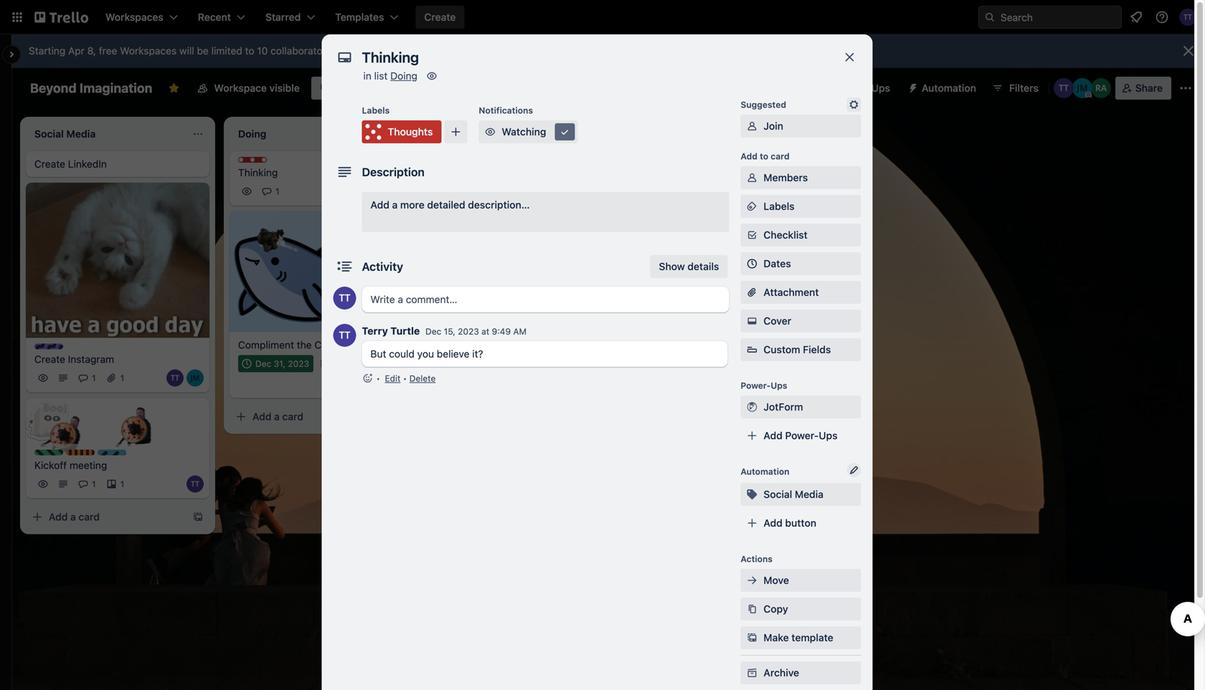 Task type: vqa. For each thing, say whether or not it's contained in the screenshot.
Today BUTTON at the top
no



Task type: locate. For each thing, give the bounding box(es) containing it.
0 vertical spatial color: bold red, title: "thoughts" element
[[362, 121, 442, 144]]

thoughts thinking
[[238, 158, 292, 179]]

2023 left at
[[458, 327, 479, 337]]

show
[[659, 261, 685, 273]]

sm image inside cover link
[[745, 314, 760, 329]]

jeremy miller (jeremymiller198) image
[[1073, 78, 1093, 98], [370, 376, 387, 393]]

1 horizontal spatial power-ups
[[838, 82, 890, 94]]

sm image left join at the right
[[745, 119, 760, 133]]

1 vertical spatial add a card
[[49, 512, 100, 524]]

automation up social
[[741, 467, 790, 477]]

0 horizontal spatial labels
[[362, 105, 390, 116]]

add a card button
[[230, 406, 387, 429], [26, 506, 184, 529]]

create left 'linkedin'
[[34, 158, 65, 170]]

card left is on the left of page
[[479, 356, 497, 366]]

0 horizontal spatial more
[[366, 45, 389, 57]]

2 vertical spatial create
[[34, 354, 65, 366]]

labels down customize views icon
[[362, 105, 390, 116]]

1 vertical spatial more
[[400, 199, 425, 211]]

0 vertical spatial ups
[[872, 82, 890, 94]]

1 vertical spatial add a card button
[[26, 506, 184, 529]]

1 horizontal spatial labels
[[764, 201, 795, 212]]

sm image inside join link
[[745, 119, 760, 133]]

jeremy miller (jeremymiller198) image for ruby anderson (rubyanderson7) icon
[[370, 376, 387, 393]]

Search field
[[996, 6, 1122, 28]]

list
[[374, 70, 388, 82]]

create for create instagram
[[34, 354, 65, 366]]

2 horizontal spatial ups
[[872, 82, 890, 94]]

share
[[1136, 82, 1163, 94]]

ups up jotform
[[771, 381, 788, 391]]

2 vertical spatial power-
[[785, 430, 819, 442]]

limited
[[211, 45, 242, 57]]

add
[[741, 151, 758, 161], [371, 199, 390, 211], [253, 411, 272, 423], [764, 430, 783, 442], [49, 512, 68, 524], [764, 518, 783, 530]]

add a card button down kickoff meeting 'link'
[[26, 506, 184, 529]]

collaborator
[[421, 45, 477, 57]]

1 horizontal spatial add a card
[[253, 411, 303, 423]]

to up the members on the top right
[[760, 151, 769, 161]]

1 vertical spatial terry turtle (terryturtle) image
[[333, 287, 356, 310]]

membership
[[442, 337, 500, 348]]

1 vertical spatial 2023
[[288, 359, 309, 369]]

0 vertical spatial 2023
[[458, 327, 479, 337]]

sm image inside the copy link
[[745, 603, 760, 617]]

attachment button
[[741, 281, 861, 304]]

activity
[[362, 260, 403, 274]]

dates
[[764, 258, 791, 270]]

kickoff meeting
[[34, 460, 107, 472]]

create for create
[[424, 11, 456, 23]]

workspace visible
[[214, 82, 300, 94]]

card
[[771, 151, 790, 161], [479, 356, 497, 366], [282, 411, 303, 423], [79, 512, 100, 524]]

sm image for join
[[745, 119, 760, 133]]

0 horizontal spatial ups
[[771, 381, 788, 391]]

/
[[465, 305, 467, 315]]

1 vertical spatial power-
[[741, 381, 771, 391]]

automation left filters button
[[922, 82, 977, 94]]

1 vertical spatial power-ups
[[741, 381, 788, 391]]

add a card down the 31,
[[253, 411, 303, 423]]

sm image left social
[[745, 488, 760, 502]]

to
[[245, 45, 254, 57], [760, 151, 769, 161]]

dec left 15,
[[426, 327, 442, 337]]

dec left the 31,
[[255, 359, 271, 369]]

sm image inside the make template link
[[745, 631, 760, 646]]

dec inside "terry turtle dec 15, 2023 at 9:49 am"
[[426, 327, 442, 337]]

0 vertical spatial add a card button
[[230, 406, 387, 429]]

archive link
[[741, 662, 861, 685]]

beyond
[[30, 80, 77, 96]]

0 horizontal spatial dec
[[255, 359, 271, 369]]

0 vertical spatial power-ups
[[838, 82, 890, 94]]

sm image right watching
[[558, 125, 572, 139]]

1 horizontal spatial jeremy miller (jeremymiller198) image
[[1073, 78, 1093, 98]]

ups
[[872, 82, 890, 94], [771, 381, 788, 391], [819, 430, 838, 442]]

terry turtle (terryturtle) image left terry
[[333, 324, 356, 347]]

sm image
[[745, 119, 760, 133], [483, 125, 498, 139], [745, 171, 760, 185], [745, 314, 760, 329], [745, 574, 760, 588], [745, 631, 760, 646], [745, 667, 760, 681]]

fields
[[803, 344, 831, 356]]

1 down instagram
[[92, 374, 96, 384]]

show details
[[659, 261, 719, 273]]

add a card down "kickoff meeting"
[[49, 512, 100, 524]]

terry turtle (terryturtle) image up chef
[[333, 287, 356, 310]]

believe
[[437, 348, 470, 360]]

add down dec 31, 2023 checkbox
[[253, 411, 272, 423]]

labels up the checklist
[[764, 201, 795, 212]]

thoughts for thoughts thinking
[[253, 158, 292, 168]]

this
[[459, 356, 476, 366]]

terry turtle (terryturtle) image down the 6
[[350, 376, 367, 393]]

0 horizontal spatial power-
[[741, 381, 771, 391]]

free
[[99, 45, 117, 57]]

1 horizontal spatial add a card button
[[230, 406, 387, 429]]

create button
[[416, 6, 465, 29]]

2 vertical spatial terry turtle (terryturtle) image
[[187, 476, 204, 493]]

automation inside automation button
[[922, 82, 977, 94]]

2023 right the 31,
[[288, 359, 309, 369]]

1 horizontal spatial more
[[400, 199, 425, 211]]

automation
[[922, 82, 977, 94], [741, 467, 790, 477]]

ups left automation button
[[872, 82, 890, 94]]

more up list on the left top
[[366, 45, 389, 57]]

meeting
[[70, 460, 107, 472]]

create down color: purple, title: none image
[[34, 354, 65, 366]]

imagination
[[80, 80, 152, 96]]

1 down "meeting"
[[92, 480, 96, 490]]

instagram
[[68, 354, 114, 366]]

but
[[371, 348, 386, 360]]

0 horizontal spatial jeremy miller (jeremymiller198) image
[[370, 376, 387, 393]]

1 vertical spatial ups
[[771, 381, 788, 391]]

kickoff
[[34, 460, 67, 472]]

0 vertical spatial dec
[[426, 327, 442, 337]]

color: bold red, title: "thoughts" element
[[362, 121, 442, 144], [238, 157, 292, 168]]

terry
[[362, 325, 388, 337]]

0 vertical spatial thoughts
[[388, 126, 433, 138]]

sm image down actions
[[745, 574, 760, 588]]

1 vertical spatial thoughts
[[253, 158, 292, 168]]

power- up jotform
[[741, 381, 771, 391]]

card down dec 31, 2023
[[282, 411, 303, 423]]

sm image inside members link
[[745, 171, 760, 185]]

template.
[[515, 356, 554, 366]]

button
[[785, 518, 817, 530]]

create inside "link"
[[34, 354, 65, 366]]

thinking
[[238, 167, 278, 179]]

1 down kickoff meeting 'link'
[[120, 480, 124, 490]]

sm image for members
[[745, 171, 760, 185]]

add down jotform
[[764, 430, 783, 442]]

customize views image
[[379, 81, 394, 95]]

0 vertical spatial create
[[424, 11, 456, 23]]

more
[[366, 45, 389, 57], [400, 199, 425, 211]]

0 notifications image
[[1128, 9, 1145, 26]]

terry turtle (terryturtle) image up create from template… "icon"
[[187, 476, 204, 493]]

sm image right power-ups button
[[902, 77, 922, 97]]

will
[[179, 45, 194, 57]]

sm image for move
[[745, 574, 760, 588]]

2023 inside "terry turtle dec 15, 2023 at 9:49 am"
[[458, 327, 479, 337]]

terry turtle (terryturtle) image
[[1054, 78, 1074, 98], [333, 287, 356, 310], [187, 476, 204, 493]]

add button
[[764, 518, 817, 530]]

sm image left archive
[[745, 667, 760, 681]]

add a card for bottom add a card button
[[49, 512, 100, 524]]

notifications
[[479, 105, 533, 116]]

this card is a template.
[[459, 356, 554, 366]]

add reaction image
[[362, 372, 373, 386]]

1 horizontal spatial ups
[[819, 430, 838, 442]]

0 vertical spatial more
[[366, 45, 389, 57]]

2 horizontal spatial power-
[[838, 82, 872, 94]]

edit • delete
[[385, 374, 436, 384]]

template
[[792, 633, 834, 644]]

1 down thoughts thinking
[[276, 187, 280, 197]]

1 horizontal spatial dec
[[426, 327, 442, 337]]

primary element
[[0, 0, 1205, 34]]

sm image left copy
[[745, 603, 760, 617]]

0 horizontal spatial color: bold red, title: "thoughts" element
[[238, 157, 292, 168]]

watching button
[[479, 121, 578, 144]]

make template link
[[741, 627, 861, 650]]

ups up media
[[819, 430, 838, 442]]

sm image inside labels link
[[745, 199, 760, 214]]

sm image inside archive link
[[745, 667, 760, 681]]

power- down jotform
[[785, 430, 819, 442]]

0 vertical spatial power-
[[838, 82, 872, 94]]

thoughts inside thoughts thinking
[[253, 158, 292, 168]]

dec
[[426, 327, 442, 337], [255, 359, 271, 369]]

create from template… image
[[192, 512, 204, 524]]

15,
[[444, 327, 456, 337]]

0 horizontal spatial automation
[[741, 467, 790, 477]]

0 horizontal spatial add a card button
[[26, 506, 184, 529]]

back to home image
[[34, 6, 88, 29]]

linkedin
[[68, 158, 107, 170]]

terry turtle (terryturtle) image
[[1180, 9, 1197, 26], [333, 324, 356, 347], [166, 370, 184, 387], [350, 376, 367, 393]]

1 vertical spatial dec
[[255, 359, 271, 369]]

2 vertical spatial ups
[[819, 430, 838, 442]]

add left button
[[764, 518, 783, 530]]

None text field
[[355, 44, 828, 70]]

add down description
[[371, 199, 390, 211]]

add to card
[[741, 151, 790, 161]]

9:49
[[492, 327, 511, 337]]

power- inside add power-ups "link"
[[785, 430, 819, 442]]

1 horizontal spatial power-
[[785, 430, 819, 442]]

1 horizontal spatial thoughts
[[388, 126, 433, 138]]

sm image inside watching button
[[483, 125, 498, 139]]

checklist
[[764, 229, 808, 241]]

search image
[[984, 11, 996, 23]]

jeremy miller (jeremymiller198) image
[[187, 370, 204, 387]]

sm image
[[425, 69, 439, 83], [902, 77, 922, 97], [847, 98, 861, 112], [558, 125, 572, 139], [745, 199, 760, 214], [745, 400, 760, 415], [745, 488, 760, 502], [745, 603, 760, 617]]

31,
[[274, 359, 286, 369]]

create inside button
[[424, 11, 456, 23]]

1 vertical spatial jeremy miller (jeremymiller198) image
[[370, 376, 387, 393]]

starting apr 8, free workspaces will be limited to 10 collaborators. learn more about collaborator limits
[[29, 45, 504, 57]]

create up collaborator on the top of the page
[[424, 11, 456, 23]]

0 horizontal spatial 2023
[[288, 359, 309, 369]]

sm image left cover
[[745, 314, 760, 329]]

Board name text field
[[23, 77, 160, 100]]

jeremy miller (jeremymiller198) image left ruby anderson (rubyanderson7) icon
[[370, 376, 387, 393]]

0 vertical spatial add a card
[[253, 411, 303, 423]]

sm image down add to card on the right top
[[745, 199, 760, 214]]

add a card button down dec 31, 2023
[[230, 406, 387, 429]]

a down dec 31, 2023 checkbox
[[274, 411, 280, 423]]

sm image for cover
[[745, 314, 760, 329]]

2 horizontal spatial terry turtle (terryturtle) image
[[1054, 78, 1074, 98]]

more left detailed
[[400, 199, 425, 211]]

1 vertical spatial create
[[34, 158, 65, 170]]

watching
[[502, 126, 546, 138]]

0 horizontal spatial terry turtle (terryturtle) image
[[187, 476, 204, 493]]

power- inside power-ups button
[[838, 82, 872, 94]]

sm image down notifications
[[483, 125, 498, 139]]

show menu image
[[1179, 81, 1193, 95]]

sm image left make
[[745, 631, 760, 646]]

sm image for archive
[[745, 667, 760, 681]]

0 horizontal spatial power-ups
[[741, 381, 788, 391]]

could
[[389, 348, 415, 360]]

0 vertical spatial automation
[[922, 82, 977, 94]]

1 horizontal spatial 2023
[[458, 327, 479, 337]]

1 vertical spatial to
[[760, 151, 769, 161]]

0 horizontal spatial thoughts
[[253, 158, 292, 168]]

terry turtle (terryturtle) image left ruby anderson (rubyanderson7) image
[[1054, 78, 1074, 98]]

make template
[[764, 633, 834, 644]]

ruby anderson (rubyanderson7) image
[[390, 376, 408, 393]]

0 horizontal spatial to
[[245, 45, 254, 57]]

0 / 3
[[459, 305, 473, 315]]

dec 31, 2023
[[255, 359, 309, 369]]

compliment the chef
[[238, 339, 337, 351]]

create
[[424, 11, 456, 23], [34, 158, 65, 170], [34, 354, 65, 366]]

a
[[392, 199, 398, 211], [508, 356, 513, 366], [274, 411, 280, 423], [70, 512, 76, 524]]

jeremy miller (jeremymiller198) image right filters
[[1073, 78, 1093, 98]]

0 vertical spatial to
[[245, 45, 254, 57]]

add a card
[[253, 411, 303, 423], [49, 512, 100, 524]]

0 vertical spatial jeremy miller (jeremymiller198) image
[[1073, 78, 1093, 98]]

power- up join link
[[838, 82, 872, 94]]

1 vertical spatial color: bold red, title: "thoughts" element
[[238, 157, 292, 168]]

0 horizontal spatial add a card
[[49, 512, 100, 524]]

edit link
[[385, 374, 401, 384]]

2023
[[458, 327, 479, 337], [288, 359, 309, 369]]

visible
[[269, 82, 300, 94]]

turtle
[[391, 325, 420, 337]]

1 horizontal spatial automation
[[922, 82, 977, 94]]

learn
[[337, 45, 363, 57]]

cover
[[764, 315, 792, 327]]

a down "kickoff meeting"
[[70, 512, 76, 524]]

sm image inside move link
[[745, 574, 760, 588]]

to left the 10
[[245, 45, 254, 57]]

sm image down add to card on the right top
[[745, 171, 760, 185]]



Task type: describe. For each thing, give the bounding box(es) containing it.
details
[[688, 261, 719, 273]]

create for create linkedin
[[34, 158, 65, 170]]

thoughts for thoughts
[[388, 126, 433, 138]]

media
[[795, 489, 824, 501]]

move
[[764, 575, 789, 587]]

0 vertical spatial labels
[[362, 105, 390, 116]]

a down description
[[392, 199, 398, 211]]

create instagram
[[34, 354, 114, 366]]

members
[[764, 172, 808, 184]]

dec 15, 2023 at 9:49 am link
[[426, 327, 527, 337]]

delete
[[410, 374, 436, 384]]

color: green, title: none image
[[34, 450, 63, 456]]

chef
[[315, 339, 337, 351]]

it?
[[472, 348, 483, 360]]

move link
[[741, 570, 861, 593]]

6
[[354, 359, 359, 369]]

pie
[[483, 285, 497, 297]]

1 up edit
[[384, 359, 388, 369]]

suggested
[[741, 100, 787, 110]]

add power-ups
[[764, 430, 838, 442]]

add down suggested
[[741, 151, 758, 161]]

board image
[[320, 82, 331, 93]]

1 horizontal spatial to
[[760, 151, 769, 161]]

•
[[403, 374, 407, 384]]

workspace visible button
[[188, 77, 308, 100]]

sm image inside social media button
[[745, 488, 760, 502]]

collaborators.
[[271, 45, 334, 57]]

am
[[513, 327, 527, 337]]

sm image inside automation button
[[902, 77, 922, 97]]

8,
[[87, 45, 96, 57]]

jeremy miller (jeremymiller198) image for ruby anderson (rubyanderson7) image
[[1073, 78, 1093, 98]]

join
[[764, 120, 784, 132]]

color: sky, title: "sparkling" element
[[98, 450, 151, 461]]

ups inside "link"
[[819, 430, 838, 442]]

dates button
[[741, 253, 861, 276]]

1 vertical spatial automation
[[741, 467, 790, 477]]

make
[[764, 633, 789, 644]]

actions
[[741, 555, 773, 565]]

sm image inside watching button
[[558, 125, 572, 139]]

terry turtle (terryturtle) image left jeremy miller (jeremymiller198) icon
[[166, 370, 184, 387]]

filters button
[[988, 77, 1043, 100]]

star or unstar board image
[[168, 83, 180, 94]]

power-ups button
[[809, 77, 899, 100]]

sm image for make template
[[745, 631, 760, 646]]

sm image up join link
[[847, 98, 861, 112]]

add down kickoff
[[49, 512, 68, 524]]

in
[[363, 70, 372, 82]]

2023 inside checkbox
[[288, 359, 309, 369]]

archive
[[764, 668, 800, 680]]

show details link
[[651, 255, 728, 278]]

jotform
[[764, 401, 803, 413]]

learn more about collaborator limits link
[[337, 45, 504, 57]]

1 horizontal spatial terry turtle (terryturtle) image
[[333, 287, 356, 310]]

ups inside button
[[872, 82, 890, 94]]

1 vertical spatial labels
[[764, 201, 795, 212]]

about
[[392, 45, 419, 57]]

doing
[[390, 70, 418, 82]]

custom fields button
[[741, 343, 861, 357]]

be
[[197, 45, 209, 57]]

the
[[297, 339, 312, 351]]

Write a comment text field
[[362, 287, 729, 313]]

limits
[[480, 45, 504, 57]]

terry turtle dec 15, 2023 at 9:49 am
[[362, 325, 527, 337]]

power-ups inside power-ups button
[[838, 82, 890, 94]]

apr
[[68, 45, 85, 57]]

cover link
[[741, 310, 861, 333]]

leftover
[[442, 285, 480, 297]]

leftover pie
[[442, 285, 497, 297]]

attachment
[[764, 287, 819, 298]]

kickoff meeting link
[[34, 459, 201, 473]]

dec inside checkbox
[[255, 359, 271, 369]]

compliment the chef link
[[238, 338, 405, 353]]

social
[[764, 489, 792, 501]]

0 vertical spatial terry turtle (terryturtle) image
[[1054, 78, 1074, 98]]

color: purple, title: none image
[[34, 344, 63, 350]]

beyond imagination
[[30, 80, 152, 96]]

automation button
[[902, 77, 985, 100]]

ruby anderson (rubyanderson7) image
[[1091, 78, 1111, 98]]

card down "meeting"
[[79, 512, 100, 524]]

sparkling
[[112, 451, 151, 461]]

checklist button
[[741, 224, 861, 247]]

membership link
[[442, 336, 608, 350]]

leftover pie link
[[442, 284, 608, 298]]

detailed
[[427, 199, 465, 211]]

add inside button
[[764, 518, 783, 530]]

edit
[[385, 374, 401, 384]]

open information menu image
[[1155, 10, 1170, 24]]

but could you believe it?
[[371, 348, 483, 360]]

sm image for watching
[[483, 125, 498, 139]]

in list doing
[[363, 70, 418, 82]]

add button button
[[741, 512, 861, 535]]

0
[[459, 305, 465, 315]]

add inside "link"
[[764, 430, 783, 442]]

3
[[467, 305, 473, 315]]

create linkedin link
[[34, 157, 201, 171]]

custom
[[764, 344, 801, 356]]

create instagram link
[[34, 353, 201, 367]]

1 down create instagram "link"
[[120, 374, 124, 384]]

social media
[[764, 489, 824, 501]]

a right is on the left of page
[[508, 356, 513, 366]]

sm image down learn more about collaborator limits link
[[425, 69, 439, 83]]

card up the members on the top right
[[771, 151, 790, 161]]

workspaces
[[120, 45, 177, 57]]

add a more detailed description…
[[371, 199, 530, 211]]

Dec 31, 2023 checkbox
[[238, 356, 314, 373]]

sm image left jotform
[[745, 400, 760, 415]]

terry turtle (terryturtle) image right open information menu icon
[[1180, 9, 1197, 26]]

add a more detailed description… link
[[362, 192, 729, 232]]

add power-ups link
[[741, 425, 861, 448]]

compliment
[[238, 339, 294, 351]]

color: orange, title: none image
[[66, 450, 95, 456]]

thinking link
[[238, 166, 405, 180]]

add a card for rightmost add a card button
[[253, 411, 303, 423]]

1 horizontal spatial color: bold red, title: "thoughts" element
[[362, 121, 442, 144]]

10
[[257, 45, 268, 57]]

create linkedin
[[34, 158, 107, 170]]

labels link
[[741, 195, 861, 218]]



